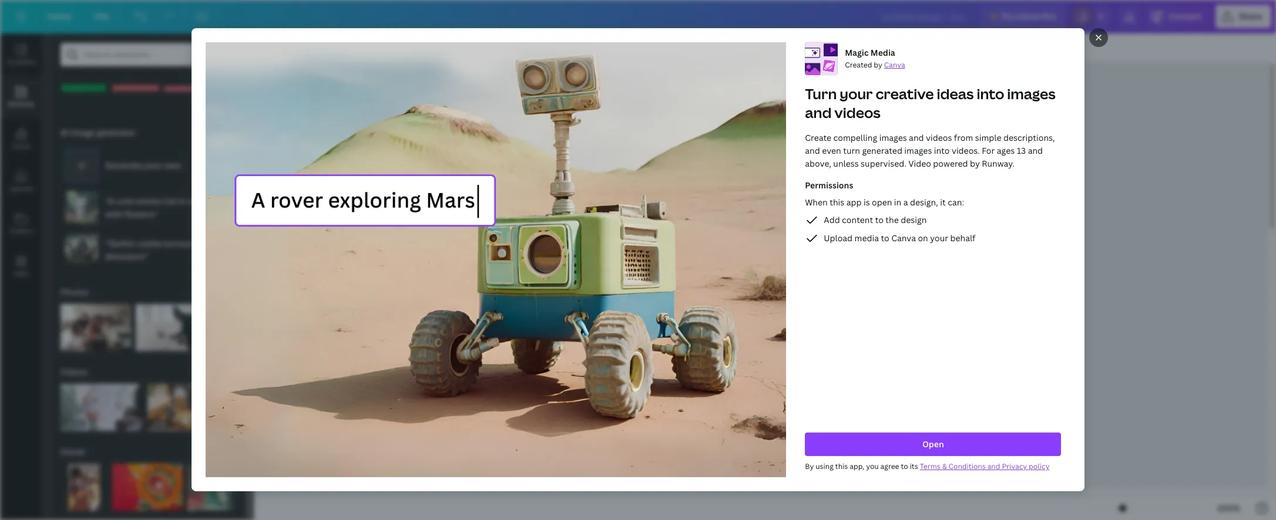 Task type: describe. For each thing, give the bounding box(es) containing it.
projects button
[[0, 203, 42, 245]]

policy
[[1029, 462, 1050, 472]]

videos.
[[952, 145, 980, 157]]

a inside permissions when this app is open in a design, it can:
[[904, 197, 908, 208]]

photos
[[61, 287, 89, 298]]

app,
[[850, 462, 865, 472]]

Design title text field
[[872, 5, 977, 28]]

agree
[[881, 462, 899, 472]]

runway.
[[982, 158, 1015, 170]]

templates button
[[0, 34, 42, 76]]

your inside list
[[930, 233, 948, 244]]

a inside "a cute anime cat in a forest with flowers"
[[187, 196, 192, 207]]

turn
[[843, 145, 860, 157]]

forest
[[194, 196, 218, 207]]

to for content
[[875, 215, 884, 226]]

your for turn
[[840, 84, 873, 104]]

13.0s group
[[61, 384, 143, 431]]

colorful diwali flatlay of diwali candles and flowers image
[[112, 464, 183, 511]]

teacher teaching students with digital art image
[[61, 304, 131, 351]]

create compelling images and videos from simple descriptions, and even turn generated images into videos. for ages 13 and above, unless supervised. video powered by runway.
[[805, 132, 1055, 170]]

videos
[[61, 367, 88, 378]]

main menu bar
[[0, 0, 1277, 34]]

uploads
[[9, 185, 33, 193]]

&
[[942, 462, 947, 472]]

all for videos
[[227, 368, 235, 378]]

diwali
[[61, 447, 85, 458]]

own
[[164, 160, 181, 171]]

from
[[954, 132, 973, 144]]

elements button
[[0, 76, 42, 118]]

into inside turn your creative ideas into images and videos
[[977, 84, 1005, 104]]

with
[[105, 209, 123, 220]]

playful decorative ribbon banner image
[[61, 65, 108, 112]]

by using this app, you agree to its terms & conditions and privacy policy
[[805, 462, 1050, 472]]

magic
[[845, 47, 869, 58]]

privacy
[[1002, 462, 1027, 472]]

for
[[982, 145, 995, 157]]

torn paper banner with space for text image
[[216, 65, 263, 112]]

add
[[824, 215, 840, 226]]

image
[[71, 127, 95, 138]]

its
[[910, 462, 918, 472]]

canva inside button
[[1016, 11, 1041, 22]]

ages
[[997, 145, 1015, 157]]

on
[[918, 233, 928, 244]]

elements
[[8, 100, 35, 108]]

conditions
[[949, 462, 986, 472]]

see all for videos
[[213, 368, 235, 378]]

brand
[[13, 142, 30, 150]]

all for photos
[[227, 288, 235, 298]]

home link
[[38, 5, 80, 28]]

and left the privacy
[[988, 462, 1000, 472]]

and up above, at the top of page
[[805, 145, 820, 157]]

pro
[[1043, 11, 1057, 22]]

media
[[855, 233, 879, 244]]

cat
[[162, 196, 176, 207]]

apps
[[14, 269, 28, 277]]

it
[[940, 197, 946, 208]]

templates
[[6, 58, 36, 66]]

generator
[[97, 127, 136, 138]]

man wearing traditional attire for diwali image
[[187, 464, 258, 511]]

open button
[[805, 434, 1062, 457]]

convert
[[1169, 11, 1202, 22]]

and up video
[[909, 132, 924, 144]]

2 vertical spatial to
[[901, 462, 908, 472]]

videos button
[[59, 361, 89, 384]]

convert button
[[1146, 5, 1211, 28]]

in inside "a cute anime cat in a forest with flowers"
[[178, 196, 186, 207]]

easter banner image
[[112, 65, 159, 112]]

"gothic castle surrounded by dinosaurs"
[[105, 238, 222, 262]]

try
[[1001, 11, 1014, 22]]

see for videos
[[213, 368, 225, 378]]

media
[[871, 47, 895, 58]]

dinosaurs"
[[105, 251, 148, 262]]

see all button for diwali
[[211, 441, 236, 464]]

and inside turn your creative ideas into images and videos
[[805, 103, 832, 122]]

8.0s group
[[148, 384, 230, 431]]

content
[[842, 215, 873, 226]]

brand button
[[0, 118, 42, 160]]

terms & conditions and privacy policy link
[[920, 462, 1050, 472]]

into inside create compelling images and videos from simple descriptions, and even turn generated images into videos. for ages 13 and above, unless supervised. video powered by runway.
[[934, 145, 950, 157]]

diwali button
[[59, 441, 86, 464]]

open
[[872, 197, 892, 208]]

anime
[[136, 196, 160, 207]]

creative
[[876, 84, 934, 104]]

ideas
[[937, 84, 974, 104]]

created
[[845, 60, 872, 70]]

canva inside list
[[892, 233, 916, 244]]

your for generate
[[144, 160, 163, 171]]

turn
[[805, 84, 837, 104]]

playful decorative wavy banner image
[[164, 65, 211, 112]]

1 vertical spatial images
[[879, 132, 907, 144]]

this for app
[[830, 197, 845, 208]]

turn your creative ideas into images and videos
[[805, 84, 1056, 122]]



Task type: vqa. For each thing, say whether or not it's contained in the screenshot.
PAGE 1 / 1
no



Task type: locate. For each thing, give the bounding box(es) containing it.
all left hide image
[[227, 288, 235, 298]]

projects
[[9, 227, 33, 235]]

in
[[178, 196, 186, 207], [894, 197, 902, 208]]

canva inside the magic media created by canva
[[884, 60, 905, 70]]

2 see from the top
[[213, 368, 225, 378]]

"a cute anime cat in a forest with flowers"
[[105, 196, 218, 220]]

1 vertical spatial your
[[144, 160, 163, 171]]

1 horizontal spatial your
[[840, 84, 873, 104]]

by
[[805, 462, 814, 472]]

2 vertical spatial your
[[930, 233, 948, 244]]

0 vertical spatial see
[[213, 288, 225, 298]]

design,
[[910, 197, 938, 208]]

0 horizontal spatial your
[[144, 160, 163, 171]]

Search elements search field
[[84, 43, 220, 66]]

into
[[977, 84, 1005, 104], [934, 145, 950, 157]]

see for diwali
[[213, 448, 225, 458]]

canva right try
[[1016, 11, 1041, 22]]

apps button
[[0, 245, 42, 287]]

see all button left hide image
[[211, 281, 236, 304]]

0 horizontal spatial by
[[212, 238, 222, 249]]

this left app
[[830, 197, 845, 208]]

home
[[47, 11, 71, 22]]

see up the 8.0s group
[[213, 368, 225, 378]]

photos button
[[59, 281, 90, 304]]

and right 13
[[1028, 145, 1043, 157]]

permissions when this app is open in a design, it can:
[[805, 180, 964, 208]]

"a
[[105, 196, 114, 207]]

see left hide image
[[213, 288, 225, 298]]

try canva pro button
[[981, 5, 1066, 28]]

2 vertical spatial by
[[212, 238, 222, 249]]

see all left hide image
[[213, 288, 235, 298]]

surrounded
[[164, 238, 210, 249]]

try canva pro
[[1001, 11, 1057, 22]]

your
[[840, 84, 873, 104], [144, 160, 163, 171], [930, 233, 948, 244]]

hide image
[[253, 249, 261, 305]]

0 vertical spatial all
[[227, 288, 235, 298]]

all for diwali
[[227, 448, 235, 458]]

castle
[[138, 238, 162, 249]]

supervised.
[[861, 158, 907, 170]]

this left app,
[[835, 462, 848, 472]]

see all button for photos
[[211, 281, 236, 304]]

see all up the 8.0s group
[[213, 368, 235, 378]]

2 vertical spatial canva
[[892, 233, 916, 244]]

descriptions,
[[1004, 132, 1055, 144]]

1 vertical spatial canva
[[884, 60, 905, 70]]

2 vertical spatial see
[[213, 448, 225, 458]]

see all up man wearing traditional attire for diwali image on the bottom
[[213, 448, 235, 458]]

see for photos
[[213, 288, 225, 298]]

2 vertical spatial see all
[[213, 448, 235, 458]]

by
[[874, 60, 883, 70], [970, 158, 980, 170], [212, 238, 222, 249]]

this
[[830, 197, 845, 208], [835, 462, 848, 472]]

1 horizontal spatial a
[[904, 197, 908, 208]]

this for app,
[[835, 462, 848, 472]]

by inside create compelling images and videos from simple descriptions, and even turn generated images into videos. for ages 13 and above, unless supervised. video powered by runway.
[[970, 158, 980, 170]]

side panel tab list
[[0, 34, 42, 287]]

unless
[[833, 158, 859, 170]]

when
[[805, 197, 828, 208]]

by for magic media created by canva
[[874, 60, 883, 70]]

2 see all button from the top
[[211, 361, 236, 384]]

0 horizontal spatial a
[[187, 196, 192, 207]]

1 all from the top
[[227, 288, 235, 298]]

1 vertical spatial see all button
[[211, 361, 236, 384]]

images inside turn your creative ideas into images and videos
[[1007, 84, 1056, 104]]

1 vertical spatial by
[[970, 158, 980, 170]]

all down barista making coffee image
[[227, 368, 235, 378]]

to right "media"
[[881, 233, 890, 244]]

2 vertical spatial all
[[227, 448, 235, 458]]

see all button
[[211, 281, 236, 304], [211, 361, 236, 384], [211, 441, 236, 464]]

videos inside turn your creative ideas into images and videos
[[835, 103, 881, 122]]

3 see from the top
[[213, 448, 225, 458]]

to
[[875, 215, 884, 226], [881, 233, 890, 244], [901, 462, 908, 472]]

by right surrounded
[[212, 238, 222, 249]]

create
[[805, 132, 832, 144]]

open
[[923, 439, 944, 451]]

your inside turn your creative ideas into images and videos
[[840, 84, 873, 104]]

by for "gothic castle surrounded by dinosaurs"
[[212, 238, 222, 249]]

13.0s
[[66, 420, 83, 428]]

see all for photos
[[213, 288, 235, 298]]

cute
[[116, 196, 134, 207]]

0 vertical spatial see all button
[[211, 281, 236, 304]]

images up video
[[905, 145, 932, 157]]

upload media to canva on your behalf
[[824, 233, 976, 244]]

in right cat
[[178, 196, 186, 207]]

this inside permissions when this app is open in a design, it can:
[[830, 197, 845, 208]]

videos inside create compelling images and videos from simple descriptions, and even turn generated images into videos. for ages 13 and above, unless supervised. video powered by runway.
[[926, 132, 952, 144]]

0 vertical spatial canva
[[1016, 11, 1041, 22]]

videos left from
[[926, 132, 952, 144]]

by down media
[[874, 60, 883, 70]]

1 vertical spatial to
[[881, 233, 890, 244]]

flowers"
[[125, 209, 158, 220]]

into right ideas at the top
[[977, 84, 1005, 104]]

focused businessman using laptop image
[[136, 304, 206, 351]]

behalf
[[950, 233, 976, 244]]

"gothic
[[105, 238, 136, 249]]

13
[[1017, 145, 1026, 157]]

0 horizontal spatial in
[[178, 196, 186, 207]]

the
[[886, 215, 899, 226]]

2 horizontal spatial by
[[970, 158, 980, 170]]

0 vertical spatial images
[[1007, 84, 1056, 104]]

0 vertical spatial this
[[830, 197, 845, 208]]

friends celebrating diwali image
[[61, 464, 108, 511]]

3 see all button from the top
[[211, 441, 236, 464]]

images up descriptions,
[[1007, 84, 1056, 104]]

1 see all button from the top
[[211, 281, 236, 304]]

and up 'create' at the top of page
[[805, 103, 832, 122]]

1 see all from the top
[[213, 288, 235, 298]]

0 horizontal spatial into
[[934, 145, 950, 157]]

2 horizontal spatial your
[[930, 233, 948, 244]]

research brief
[[605, 155, 916, 219]]

2 vertical spatial images
[[905, 145, 932, 157]]

design
[[901, 215, 927, 226]]

see all button for videos
[[211, 361, 236, 384]]

see all button down barista making coffee image
[[211, 361, 236, 384]]

a
[[187, 196, 192, 207], [904, 197, 908, 208]]

brief
[[816, 155, 916, 219]]

into up powered
[[934, 145, 950, 157]]

generate
[[105, 160, 142, 171]]

see all button down the 8.0s group
[[211, 441, 236, 464]]

upload
[[824, 233, 853, 244]]

0 vertical spatial by
[[874, 60, 883, 70]]

0 vertical spatial see all
[[213, 288, 235, 298]]

generate your own
[[105, 160, 181, 171]]

video
[[909, 158, 931, 170]]

3 all from the top
[[227, 448, 235, 458]]

can:
[[948, 197, 964, 208]]

2 all from the top
[[227, 368, 235, 378]]

your left own
[[144, 160, 163, 171]]

Research Brief text field
[[502, 76, 1019, 521]]

1 horizontal spatial by
[[874, 60, 883, 70]]

0 horizontal spatial videos
[[835, 103, 881, 122]]

generated
[[862, 145, 903, 157]]

list
[[805, 214, 1062, 246]]

canva down media
[[884, 60, 905, 70]]

above,
[[805, 158, 831, 170]]

permissions
[[805, 180, 853, 191]]

in inside permissions when this app is open in a design, it can:
[[894, 197, 902, 208]]

3 see all from the top
[[213, 448, 235, 458]]

ai
[[61, 127, 69, 138]]

1 vertical spatial all
[[227, 368, 235, 378]]

powered
[[933, 158, 968, 170]]

add content to the design
[[824, 215, 927, 226]]

barista making coffee image
[[211, 304, 281, 351]]

by inside "gothic castle surrounded by dinosaurs"
[[212, 238, 222, 249]]

1 horizontal spatial into
[[977, 84, 1005, 104]]

0 vertical spatial your
[[840, 84, 873, 104]]

canva
[[1016, 11, 1041, 22], [884, 60, 905, 70], [892, 233, 916, 244]]

see all for diwali
[[213, 448, 235, 458]]

magic media created by canva
[[845, 47, 905, 70]]

all up man wearing traditional attire for diwali image on the bottom
[[227, 448, 235, 458]]

canva left "on"
[[892, 233, 916, 244]]

using
[[816, 462, 834, 472]]

app
[[847, 197, 862, 208]]

to for media
[[881, 233, 890, 244]]

2 see all from the top
[[213, 368, 235, 378]]

0 vertical spatial videos
[[835, 103, 881, 122]]

list containing add content to the design
[[805, 214, 1062, 246]]

1 vertical spatial videos
[[926, 132, 952, 144]]

8.0s
[[154, 420, 167, 428]]

images
[[1007, 84, 1056, 104], [879, 132, 907, 144], [905, 145, 932, 157]]

terms
[[920, 462, 941, 472]]

1 vertical spatial see all
[[213, 368, 235, 378]]

in right open
[[894, 197, 902, 208]]

1 vertical spatial into
[[934, 145, 950, 157]]

see
[[213, 288, 225, 298], [213, 368, 225, 378], [213, 448, 225, 458]]

1 horizontal spatial videos
[[926, 132, 952, 144]]

0 vertical spatial into
[[977, 84, 1005, 104]]

1 vertical spatial see
[[213, 368, 225, 378]]

research
[[605, 155, 806, 219]]

uploads button
[[0, 160, 42, 203]]

see all
[[213, 288, 235, 298], [213, 368, 235, 378], [213, 448, 235, 458]]

by inside the magic media created by canva
[[874, 60, 883, 70]]

0 vertical spatial to
[[875, 215, 884, 226]]

ai image generator
[[61, 127, 136, 138]]

see up man wearing traditional attire for diwali image on the bottom
[[213, 448, 225, 458]]

group
[[361, 38, 423, 57]]

1 vertical spatial this
[[835, 462, 848, 472]]

a left design,
[[904, 197, 908, 208]]

images up generated
[[879, 132, 907, 144]]

videos up compelling
[[835, 103, 881, 122]]

1 see from the top
[[213, 288, 225, 298]]

you
[[866, 462, 879, 472]]

a left forest
[[187, 196, 192, 207]]

to left the
[[875, 215, 884, 226]]

compelling
[[834, 132, 877, 144]]

is
[[864, 197, 870, 208]]

to left its at the right
[[901, 462, 908, 472]]

your down created
[[840, 84, 873, 104]]

simple
[[975, 132, 1002, 144]]

by down videos.
[[970, 158, 980, 170]]

2 vertical spatial see all button
[[211, 441, 236, 464]]

your right "on"
[[930, 233, 948, 244]]

1 horizontal spatial in
[[894, 197, 902, 208]]

all
[[227, 288, 235, 298], [227, 368, 235, 378], [227, 448, 235, 458]]



